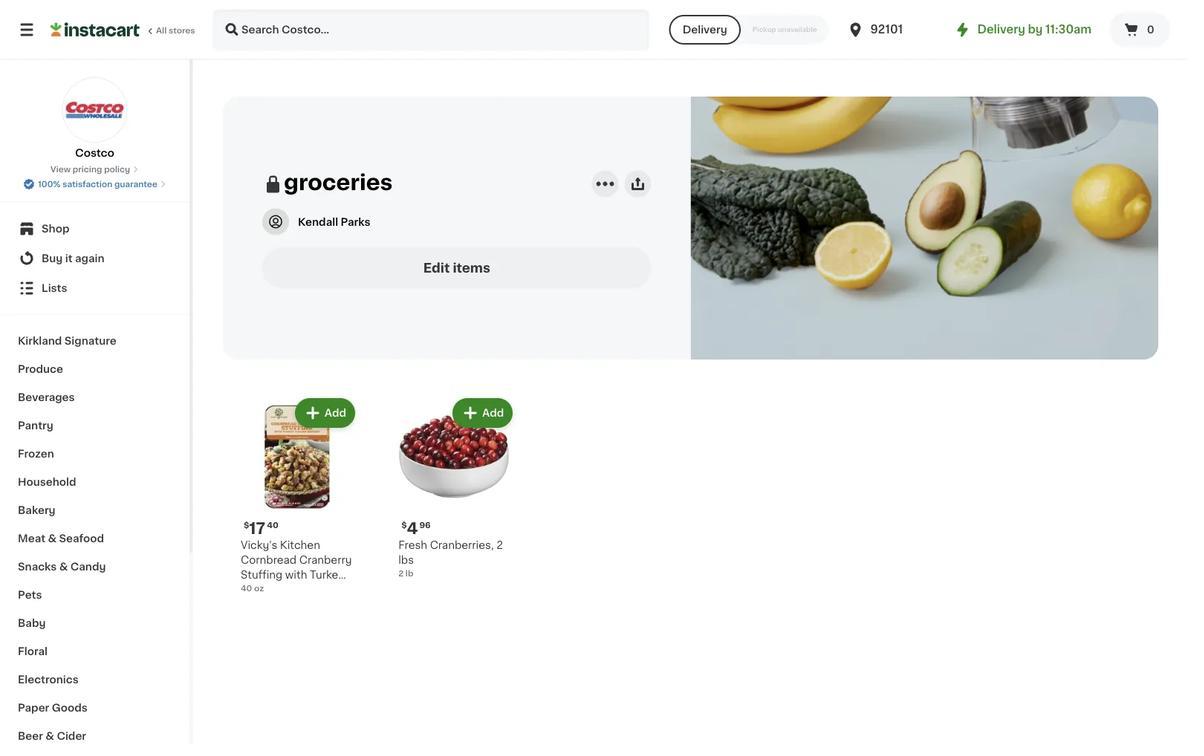Task type: describe. For each thing, give the bounding box(es) containing it.
kendall
[[298, 217, 338, 227]]

0 button
[[1110, 12, 1171, 48]]

lbs
[[399, 555, 414, 566]]

delivery by 11:30am
[[978, 24, 1092, 35]]

all stores
[[156, 26, 195, 35]]

add button for 17
[[296, 400, 354, 427]]

parks
[[341, 217, 371, 227]]

edit items
[[423, 262, 490, 274]]

again
[[75, 253, 105, 264]]

$ 17 40
[[244, 521, 279, 536]]

100% satisfaction guarantee
[[38, 180, 158, 188]]

cranberries,
[[430, 540, 494, 551]]

turkey
[[310, 570, 345, 581]]

kirkland
[[18, 336, 62, 346]]

100% satisfaction guarantee button
[[23, 175, 166, 190]]

92101 button
[[847, 9, 936, 51]]

floral
[[18, 647, 48, 657]]

cranberry
[[299, 555, 352, 566]]

baby link
[[9, 610, 181, 638]]

satisfaction
[[63, 180, 112, 188]]

kirkland signature
[[18, 336, 116, 346]]

delivery for delivery
[[683, 25, 728, 35]]

bakery
[[18, 505, 55, 516]]

96
[[420, 522, 431, 530]]

cider
[[57, 731, 86, 742]]

pantry link
[[9, 412, 181, 440]]

produce link
[[9, 355, 181, 384]]

meat & seafood link
[[9, 525, 181, 553]]

groceries
[[284, 172, 393, 193]]

kitchen
[[280, 540, 320, 551]]

view pricing policy link
[[50, 164, 139, 175]]

$ for 4
[[402, 522, 407, 530]]

1 vertical spatial 2
[[399, 570, 404, 578]]

buy
[[42, 253, 63, 264]]

pricing
[[73, 165, 102, 174]]

service type group
[[669, 15, 829, 45]]

produce
[[18, 364, 63, 375]]

beer & cider link
[[9, 722, 181, 746]]

household link
[[9, 468, 181, 497]]

add button for 4
[[454, 400, 512, 427]]

product group containing 17
[[235, 396, 358, 610]]

lists
[[42, 283, 67, 294]]

policy
[[104, 165, 130, 174]]

& for beer
[[46, 731, 54, 742]]

paper
[[18, 703, 49, 714]]

it
[[65, 253, 73, 264]]

delivery button
[[669, 15, 741, 45]]

buy it again link
[[9, 244, 181, 274]]

meat & seafood
[[18, 534, 104, 544]]

product group containing 4
[[393, 396, 516, 607]]

92101
[[871, 24, 903, 35]]

shop link
[[9, 214, 181, 244]]

paper goods link
[[9, 694, 181, 722]]

17
[[249, 521, 265, 536]]

add for 4
[[482, 408, 504, 419]]

40 oz
[[241, 585, 264, 593]]

view pricing policy
[[50, 165, 130, 174]]

seafood
[[59, 534, 104, 544]]

beer & cider
[[18, 731, 86, 742]]

snacks & candy link
[[9, 553, 181, 581]]

paper goods
[[18, 703, 88, 714]]

edit
[[423, 262, 450, 274]]

bakery link
[[9, 497, 181, 525]]

fresh
[[399, 540, 427, 551]]

view
[[50, 165, 71, 174]]

frozen link
[[9, 440, 181, 468]]

meat
[[18, 534, 45, 544]]

100%
[[38, 180, 61, 188]]

fresh cranberries, 2 lbs 2 lb
[[399, 540, 503, 578]]

0
[[1147, 25, 1155, 35]]

goods
[[52, 703, 88, 714]]



Task type: vqa. For each thing, say whether or not it's contained in the screenshot.
the left $ 7 99
no



Task type: locate. For each thing, give the bounding box(es) containing it.
vicky's kitchen cornbread cranberry stuffing with turkey italian sausage, 40 oz
[[241, 540, 352, 610]]

40 down turkey
[[325, 585, 339, 595]]

40
[[267, 522, 279, 530], [241, 585, 252, 593], [325, 585, 339, 595]]

instacart logo image
[[51, 21, 140, 39]]

kendall parks
[[298, 217, 371, 227]]

1 horizontal spatial $
[[402, 522, 407, 530]]

snacks
[[18, 562, 57, 572]]

40 inside vicky's kitchen cornbread cranberry stuffing with turkey italian sausage, 40 oz
[[325, 585, 339, 595]]

0 horizontal spatial add button
[[296, 400, 354, 427]]

guarantee
[[114, 180, 158, 188]]

oz down "40 oz"
[[241, 600, 253, 610]]

$
[[244, 522, 249, 530], [402, 522, 407, 530]]

delivery for delivery by 11:30am
[[978, 24, 1026, 35]]

candy
[[70, 562, 106, 572]]

delivery
[[978, 24, 1026, 35], [683, 25, 728, 35]]

& left candy
[[59, 562, 68, 572]]

2 left "lb"
[[399, 570, 404, 578]]

delivery by 11:30am link
[[954, 21, 1092, 39]]

0 horizontal spatial oz
[[241, 600, 253, 610]]

2
[[497, 540, 503, 551], [399, 570, 404, 578]]

2 horizontal spatial 40
[[325, 585, 339, 595]]

shop
[[42, 224, 69, 234]]

$ 4 96
[[402, 521, 431, 536]]

40 right 17
[[267, 522, 279, 530]]

2 $ from the left
[[402, 522, 407, 530]]

0 vertical spatial &
[[48, 534, 57, 544]]

1 add button from the left
[[296, 400, 354, 427]]

electronics
[[18, 675, 79, 685]]

pantry
[[18, 421, 53, 431]]

items
[[453, 262, 490, 274]]

costco link
[[62, 77, 127, 161]]

frozen
[[18, 449, 54, 459]]

baby
[[18, 618, 46, 629]]

1 vertical spatial &
[[59, 562, 68, 572]]

0 horizontal spatial 2
[[399, 570, 404, 578]]

1 horizontal spatial add button
[[454, 400, 512, 427]]

delivery inside button
[[683, 25, 728, 35]]

0 horizontal spatial product group
[[235, 396, 358, 610]]

40 inside $ 17 40
[[267, 522, 279, 530]]

0 horizontal spatial $
[[244, 522, 249, 530]]

11:30am
[[1046, 24, 1092, 35]]

product group
[[235, 396, 358, 610], [393, 396, 516, 607]]

2 vertical spatial &
[[46, 731, 54, 742]]

2 product group from the left
[[393, 396, 516, 607]]

2 add button from the left
[[454, 400, 512, 427]]

add for 17
[[325, 408, 346, 419]]

$ inside '$ 4 96'
[[402, 522, 407, 530]]

0 horizontal spatial add
[[325, 408, 346, 419]]

1 horizontal spatial 40
[[267, 522, 279, 530]]

$ up vicky's
[[244, 522, 249, 530]]

40 down stuffing
[[241, 585, 252, 593]]

buy it again
[[42, 253, 105, 264]]

oz inside vicky's kitchen cornbread cranberry stuffing with turkey italian sausage, 40 oz
[[241, 600, 253, 610]]

vicky's
[[241, 540, 277, 551]]

4
[[407, 521, 418, 536]]

beverages
[[18, 392, 75, 403]]

0 horizontal spatial delivery
[[683, 25, 728, 35]]

0 vertical spatial 2
[[497, 540, 503, 551]]

kirkland signature link
[[9, 327, 181, 355]]

floral link
[[9, 638, 181, 666]]

all
[[156, 26, 167, 35]]

pets
[[18, 590, 42, 601]]

lb
[[406, 570, 414, 578]]

lists link
[[9, 274, 181, 303]]

oz down stuffing
[[254, 585, 264, 593]]

& for meat
[[48, 534, 57, 544]]

0 vertical spatial oz
[[254, 585, 264, 593]]

sausage,
[[275, 585, 322, 595]]

&
[[48, 534, 57, 544], [59, 562, 68, 572], [46, 731, 54, 742]]

2 right the cranberries,
[[497, 540, 503, 551]]

edit items button
[[262, 247, 652, 289]]

& for snacks
[[59, 562, 68, 572]]

1 vertical spatial oz
[[241, 600, 253, 610]]

1 horizontal spatial product group
[[393, 396, 516, 607]]

add
[[325, 408, 346, 419], [482, 408, 504, 419]]

oz
[[254, 585, 264, 593], [241, 600, 253, 610]]

0 horizontal spatial 40
[[241, 585, 252, 593]]

pets link
[[9, 581, 181, 610]]

cornbread
[[241, 555, 297, 566]]

signature
[[64, 336, 116, 346]]

by
[[1028, 24, 1043, 35]]

1 product group from the left
[[235, 396, 358, 610]]

1 horizontal spatial add
[[482, 408, 504, 419]]

1 horizontal spatial oz
[[254, 585, 264, 593]]

beer
[[18, 731, 43, 742]]

1 $ from the left
[[244, 522, 249, 530]]

electronics link
[[9, 666, 181, 694]]

1 horizontal spatial 2
[[497, 540, 503, 551]]

Search field
[[214, 10, 649, 49]]

costco logo image
[[62, 77, 127, 143]]

household
[[18, 477, 76, 488]]

with
[[285, 570, 307, 581]]

$ inside $ 17 40
[[244, 522, 249, 530]]

$ left '96'
[[402, 522, 407, 530]]

1 horizontal spatial delivery
[[978, 24, 1026, 35]]

costco
[[75, 148, 114, 158]]

stores
[[169, 26, 195, 35]]

None search field
[[213, 9, 650, 51]]

add button
[[296, 400, 354, 427], [454, 400, 512, 427]]

stuffing
[[241, 570, 283, 581]]

1 add from the left
[[325, 408, 346, 419]]

2 add from the left
[[482, 408, 504, 419]]

$ for 17
[[244, 522, 249, 530]]

& right 'beer'
[[46, 731, 54, 742]]

beverages link
[[9, 384, 181, 412]]

italian
[[241, 585, 272, 595]]

all stores link
[[51, 9, 196, 51]]

& right "meat"
[[48, 534, 57, 544]]



